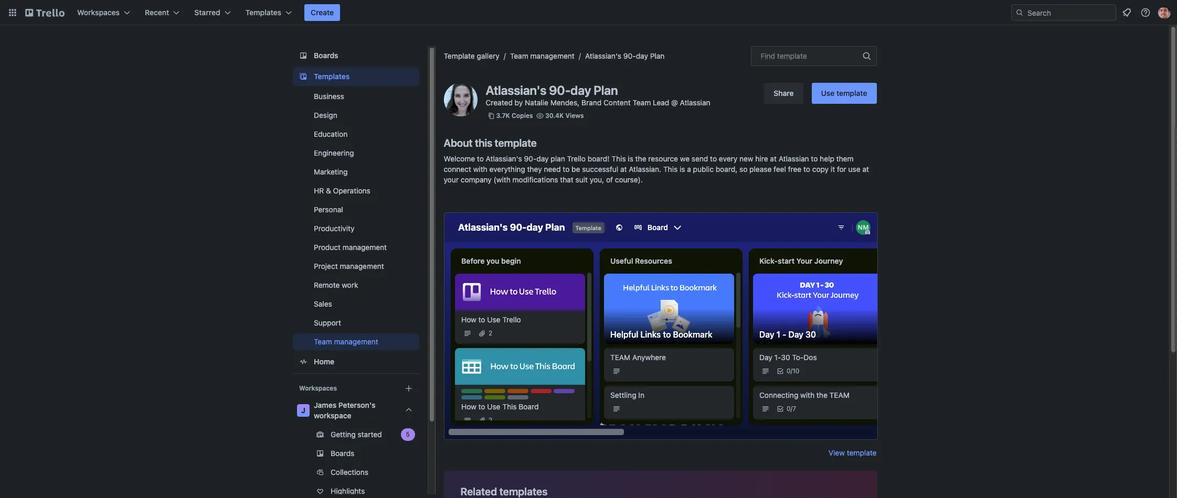 Task type: vqa. For each thing, say whether or not it's contained in the screenshot.
Marketing Link
yes



Task type: describe. For each thing, give the bounding box(es) containing it.
forward image
[[417, 467, 430, 479]]

support link
[[293, 315, 419, 332]]

1 horizontal spatial is
[[680, 165, 685, 174]]

find
[[761, 51, 775, 60]]

a
[[687, 165, 691, 174]]

template gallery
[[444, 51, 500, 60]]

workspaces button
[[71, 4, 137, 21]]

0 horizontal spatial team management
[[314, 338, 378, 346]]

0 horizontal spatial is
[[628, 154, 634, 163]]

business
[[314, 92, 344, 101]]

day for atlassian's 90-day plan created by natalie mendes, brand content team lead @ atlassian
[[571, 83, 591, 98]]

gallery
[[477, 51, 500, 60]]

so
[[740, 165, 748, 174]]

suit
[[576, 175, 588, 184]]

share
[[774, 89, 794, 98]]

find template
[[761, 51, 807, 60]]

@
[[672, 98, 678, 107]]

james peterson (jamespeterson93) image
[[1159, 6, 1171, 19]]

board,
[[716, 165, 738, 174]]

project
[[314, 262, 338, 271]]

1 boards link from the top
[[293, 46, 419, 65]]

getting
[[330, 430, 356, 439]]

templates button
[[239, 4, 298, 21]]

Search field
[[1024, 5, 1116, 20]]

templates inside templates "link"
[[314, 72, 350, 81]]

forward image
[[417, 429, 430, 442]]

new
[[740, 154, 754, 163]]

template
[[444, 51, 475, 60]]

help
[[820, 154, 835, 163]]

design
[[314, 111, 337, 120]]

plan
[[551, 154, 565, 163]]

0 vertical spatial team management
[[510, 51, 575, 60]]

started
[[358, 430, 382, 439]]

this
[[475, 137, 493, 149]]

copies
[[512, 112, 533, 120]]

starred
[[194, 8, 220, 17]]

to up with at top
[[477, 154, 484, 163]]

work
[[342, 281, 358, 290]]

resource
[[649, 154, 678, 163]]

90- for atlassian's 90-day plan created by natalie mendes, brand content team lead @ atlassian
[[549, 83, 571, 98]]

need
[[544, 165, 561, 174]]

atlassian's for atlassian's 90-day plan
[[585, 51, 622, 60]]

with
[[473, 165, 488, 174]]

templates link
[[293, 67, 419, 86]]

view template
[[829, 449, 877, 458]]

modifications
[[513, 175, 558, 184]]

remote
[[314, 281, 340, 290]]

highlights
[[330, 487, 365, 496]]

created
[[486, 98, 513, 107]]

getting started
[[330, 430, 382, 439]]

search image
[[1016, 8, 1024, 17]]

that
[[560, 175, 574, 184]]

natalie
[[525, 98, 549, 107]]

to right the send
[[710, 154, 717, 163]]

company
[[461, 175, 492, 184]]

atlassian.
[[629, 165, 662, 174]]

template inside about this template welcome to atlassian's 90-day plan trello board! this is the resource we send to every new hire at atlassian to help them connect with everything they need to be successful at atlassian. this is a public board, so please feel free to copy it for use at your company (with modifications that suit you, of course).
[[495, 137, 537, 149]]

home image
[[297, 356, 309, 369]]

team inside atlassian's 90-day plan created by natalie mendes, brand content team lead @ atlassian
[[633, 98, 651, 107]]

project management link
[[293, 258, 419, 275]]

use template
[[821, 89, 868, 98]]

view
[[829, 449, 845, 458]]

plan for atlassian's 90-day plan created by natalie mendes, brand content team lead @ atlassian
[[594, 83, 618, 98]]

atlassian's 90-day plan created by natalie mendes, brand content team lead @ atlassian
[[486, 83, 711, 107]]

0 horizontal spatial at
[[621, 165, 627, 174]]

design link
[[293, 107, 419, 124]]

day for atlassian's 90-day plan
[[636, 51, 648, 60]]

remote work link
[[293, 277, 419, 294]]

collections
[[330, 468, 368, 477]]

marketing link
[[293, 164, 419, 181]]

templates inside templates dropdown button
[[246, 8, 281, 17]]

personal link
[[293, 202, 419, 218]]

30.4k
[[545, 112, 564, 120]]

template for use template
[[837, 89, 868, 98]]

sales link
[[293, 296, 419, 313]]

recent button
[[139, 4, 186, 21]]

create a workspace image
[[402, 383, 415, 395]]

james
[[314, 401, 336, 410]]

template gallery link
[[444, 51, 500, 60]]

board image
[[297, 49, 309, 62]]

view template link
[[829, 448, 877, 459]]

lead
[[653, 98, 670, 107]]

Find template field
[[751, 46, 877, 66]]

hr & operations
[[314, 186, 370, 195]]

product management
[[314, 243, 387, 252]]

1 vertical spatial boards
[[330, 449, 354, 458]]

they
[[527, 165, 542, 174]]

template for find template
[[777, 51, 807, 60]]

management for product management link
[[342, 243, 387, 252]]

1 vertical spatial this
[[664, 165, 678, 174]]

home link
[[293, 353, 419, 372]]

0 vertical spatial team
[[510, 51, 529, 60]]

for
[[837, 165, 847, 174]]

2 boards link from the top
[[293, 446, 419, 463]]

every
[[719, 154, 738, 163]]

use
[[821, 89, 835, 98]]

recent
[[145, 8, 169, 17]]

productivity
[[314, 224, 354, 233]]



Task type: locate. For each thing, give the bounding box(es) containing it.
1 vertical spatial boards link
[[293, 446, 419, 463]]

to right free
[[804, 165, 811, 174]]

2 horizontal spatial at
[[863, 165, 869, 174]]

0 horizontal spatial team management link
[[293, 334, 419, 351]]

send
[[692, 154, 708, 163]]

1 horizontal spatial day
[[571, 83, 591, 98]]

templates
[[246, 8, 281, 17], [314, 72, 350, 81]]

template right use
[[837, 89, 868, 98]]

hr & operations link
[[293, 183, 419, 199]]

boards right board image
[[314, 51, 338, 60]]

day
[[636, 51, 648, 60], [571, 83, 591, 98], [537, 154, 549, 163]]

0 notifications image
[[1121, 6, 1133, 19]]

template right find
[[777, 51, 807, 60]]

1 horizontal spatial team
[[510, 51, 529, 60]]

please
[[750, 165, 772, 174]]

0 vertical spatial atlassian
[[680, 98, 711, 107]]

0 horizontal spatial this
[[612, 154, 626, 163]]

connect
[[444, 165, 471, 174]]

90- for atlassian's 90-day plan
[[624, 51, 636, 60]]

team management
[[510, 51, 575, 60], [314, 338, 378, 346]]

you,
[[590, 175, 604, 184]]

0 vertical spatial boards link
[[293, 46, 419, 65]]

30.4k views
[[545, 112, 584, 120]]

atlassian's
[[585, 51, 622, 60], [486, 83, 547, 98], [486, 154, 522, 163]]

management up mendes,
[[531, 51, 575, 60]]

trello
[[567, 154, 586, 163]]

it
[[831, 165, 835, 174]]

of
[[606, 175, 613, 184]]

90- up content
[[624, 51, 636, 60]]

atlassian right @
[[680, 98, 711, 107]]

hire
[[756, 154, 768, 163]]

1 horizontal spatial 90-
[[549, 83, 571, 98]]

atlassian's 90-day plan link
[[585, 51, 665, 60]]

team down support on the bottom left of the page
[[314, 338, 332, 346]]

atlassian inside atlassian's 90-day plan created by natalie mendes, brand content team lead @ atlassian
[[680, 98, 711, 107]]

personal
[[314, 205, 343, 214]]

0 vertical spatial 90-
[[624, 51, 636, 60]]

90- inside about this template welcome to atlassian's 90-day plan trello board! this is the resource we send to every new hire at atlassian to help them connect with everything they need to be successful at atlassian. this is a public board, so please feel free to copy it for use at your company (with modifications that suit you, of course).
[[524, 154, 537, 163]]

template down the 3.7k copies
[[495, 137, 537, 149]]

1 vertical spatial day
[[571, 83, 591, 98]]

back to home image
[[25, 4, 65, 21]]

to left be
[[563, 165, 570, 174]]

free
[[788, 165, 802, 174]]

workspaces
[[77, 8, 120, 17], [299, 385, 337, 393]]

engineering
[[314, 149, 354, 157]]

team management link up natalie
[[510, 51, 575, 60]]

0 vertical spatial boards
[[314, 51, 338, 60]]

at
[[770, 154, 777, 163], [621, 165, 627, 174], [863, 165, 869, 174]]

0 vertical spatial workspaces
[[77, 8, 120, 17]]

template inside field
[[777, 51, 807, 60]]

we
[[680, 154, 690, 163]]

(with
[[494, 175, 511, 184]]

1 horizontal spatial this
[[664, 165, 678, 174]]

atlassian's up the by
[[486, 83, 547, 98]]

this down resource
[[664, 165, 678, 174]]

template
[[777, 51, 807, 60], [837, 89, 868, 98], [495, 137, 537, 149], [847, 449, 877, 458]]

plan for atlassian's 90-day plan
[[650, 51, 665, 60]]

by
[[515, 98, 523, 107]]

use
[[849, 165, 861, 174]]

0 horizontal spatial day
[[537, 154, 549, 163]]

1 horizontal spatial at
[[770, 154, 777, 163]]

atlassian's inside about this template welcome to atlassian's 90-day plan trello board! this is the resource we send to every new hire at atlassian to help them connect with everything they need to be successful at atlassian. this is a public board, so please feel free to copy it for use at your company (with modifications that suit you, of course).
[[486, 154, 522, 163]]

remote work
[[314, 281, 358, 290]]

template board image
[[297, 70, 309, 83]]

0 vertical spatial plan
[[650, 51, 665, 60]]

to
[[477, 154, 484, 163], [710, 154, 717, 163], [811, 154, 818, 163], [563, 165, 570, 174], [804, 165, 811, 174]]

about this template welcome to atlassian's 90-day plan trello board! this is the resource we send to every new hire at atlassian to help them connect with everything they need to be successful at atlassian. this is a public board, so please feel free to copy it for use at your company (with modifications that suit you, of course).
[[444, 137, 869, 184]]

atlassian up free
[[779, 154, 809, 163]]

1 horizontal spatial team management
[[510, 51, 575, 60]]

plan inside atlassian's 90-day plan created by natalie mendes, brand content team lead @ atlassian
[[594, 83, 618, 98]]

to up copy
[[811, 154, 818, 163]]

2 horizontal spatial team
[[633, 98, 651, 107]]

management for project management link
[[340, 262, 384, 271]]

2 horizontal spatial day
[[636, 51, 648, 60]]

operations
[[333, 186, 370, 195]]

team management up natalie
[[510, 51, 575, 60]]

is left the
[[628, 154, 634, 163]]

james peterson's workspace
[[314, 401, 375, 421]]

create
[[311, 8, 334, 17]]

productivity link
[[293, 220, 419, 237]]

0 horizontal spatial team
[[314, 338, 332, 346]]

plan up content
[[594, 83, 618, 98]]

plan up lead
[[650, 51, 665, 60]]

2 vertical spatial atlassian's
[[486, 154, 522, 163]]

create button
[[305, 4, 340, 21]]

0 vertical spatial this
[[612, 154, 626, 163]]

at up course).
[[621, 165, 627, 174]]

education link
[[293, 126, 419, 143]]

90- up mendes,
[[549, 83, 571, 98]]

product
[[314, 243, 341, 252]]

management down productivity link
[[342, 243, 387, 252]]

templates
[[500, 486, 548, 498]]

90- up they
[[524, 154, 537, 163]]

1 horizontal spatial workspaces
[[299, 385, 337, 393]]

0 vertical spatial is
[[628, 154, 634, 163]]

0 horizontal spatial plan
[[594, 83, 618, 98]]

0 vertical spatial atlassian's
[[585, 51, 622, 60]]

day inside about this template welcome to atlassian's 90-day plan trello board! this is the resource we send to every new hire at atlassian to help them connect with everything they need to be successful at atlassian. this is a public board, so please feel free to copy it for use at your company (with modifications that suit you, of course).
[[537, 154, 549, 163]]

0 vertical spatial templates
[[246, 8, 281, 17]]

1 vertical spatial team management
[[314, 338, 378, 346]]

boards link down getting started
[[293, 446, 419, 463]]

atlassian's up everything
[[486, 154, 522, 163]]

0 horizontal spatial 90-
[[524, 154, 537, 163]]

workspace
[[314, 412, 351, 421]]

2 vertical spatial day
[[537, 154, 549, 163]]

1 horizontal spatial templates
[[314, 72, 350, 81]]

3.7k copies
[[496, 112, 533, 120]]

1 vertical spatial workspaces
[[299, 385, 337, 393]]

peterson's
[[338, 401, 375, 410]]

successful
[[582, 165, 619, 174]]

template inside button
[[837, 89, 868, 98]]

share button
[[765, 83, 804, 104]]

them
[[837, 154, 854, 163]]

1 vertical spatial 90-
[[549, 83, 571, 98]]

highlights link
[[293, 484, 419, 499]]

management for left team management link
[[334, 338, 378, 346]]

views
[[566, 112, 584, 120]]

open information menu image
[[1141, 7, 1151, 18]]

support
[[314, 319, 341, 328]]

1 vertical spatial team management link
[[293, 334, 419, 351]]

1 horizontal spatial team management link
[[510, 51, 575, 60]]

workspaces inside dropdown button
[[77, 8, 120, 17]]

about
[[444, 137, 473, 149]]

1 vertical spatial is
[[680, 165, 685, 174]]

2 vertical spatial team
[[314, 338, 332, 346]]

2 vertical spatial 90-
[[524, 154, 537, 163]]

3.7k
[[496, 112, 510, 120]]

atlassian's for atlassian's 90-day plan created by natalie mendes, brand content team lead @ atlassian
[[486, 83, 547, 98]]

90- inside atlassian's 90-day plan created by natalie mendes, brand content team lead @ atlassian
[[549, 83, 571, 98]]

at right use
[[863, 165, 869, 174]]

your
[[444, 175, 459, 184]]

management down support link
[[334, 338, 378, 346]]

mendes,
[[551, 98, 580, 107]]

templates right starred popup button at the left top of page
[[246, 8, 281, 17]]

0 horizontal spatial templates
[[246, 8, 281, 17]]

1 horizontal spatial atlassian
[[779, 154, 809, 163]]

marketing
[[314, 167, 348, 176]]

0 vertical spatial day
[[636, 51, 648, 60]]

at right hire
[[770, 154, 777, 163]]

atlassian
[[680, 98, 711, 107], [779, 154, 809, 163]]

related
[[461, 486, 497, 498]]

welcome
[[444, 154, 475, 163]]

atlassian's inside atlassian's 90-day plan created by natalie mendes, brand content team lead @ atlassian
[[486, 83, 547, 98]]

template right the view
[[847, 449, 877, 458]]

template for view template
[[847, 449, 877, 458]]

product management link
[[293, 239, 419, 256]]

2 horizontal spatial 90-
[[624, 51, 636, 60]]

1 vertical spatial team
[[633, 98, 651, 107]]

brand
[[582, 98, 602, 107]]

collections link
[[293, 465, 430, 481]]

templates up business
[[314, 72, 350, 81]]

atlassian's up atlassian's 90-day plan created by natalie mendes, brand content team lead @ atlassian
[[585, 51, 622, 60]]

management down product management link
[[340, 262, 384, 271]]

education
[[314, 130, 347, 139]]

the
[[636, 154, 647, 163]]

atlassian inside about this template welcome to atlassian's 90-day plan trello board! this is the resource we send to every new hire at atlassian to help them connect with everything they need to be successful at atlassian. this is a public board, so please feel free to copy it for use at your company (with modifications that suit you, of course).
[[779, 154, 809, 163]]

everything
[[490, 165, 525, 174]]

0 vertical spatial team management link
[[510, 51, 575, 60]]

1 horizontal spatial plan
[[650, 51, 665, 60]]

boards link up templates "link"
[[293, 46, 419, 65]]

home
[[314, 358, 334, 366]]

&
[[326, 186, 331, 195]]

team management link down support link
[[293, 334, 419, 351]]

1 vertical spatial plan
[[594, 83, 618, 98]]

this
[[612, 154, 626, 163], [664, 165, 678, 174]]

1 vertical spatial atlassian
[[779, 154, 809, 163]]

team left lead
[[633, 98, 651, 107]]

boards link
[[293, 46, 419, 65], [293, 446, 419, 463]]

0 horizontal spatial workspaces
[[77, 8, 120, 17]]

boards down getting
[[330, 449, 354, 458]]

hr
[[314, 186, 324, 195]]

1 vertical spatial templates
[[314, 72, 350, 81]]

management
[[531, 51, 575, 60], [342, 243, 387, 252], [340, 262, 384, 271], [334, 338, 378, 346]]

this right board! on the top of page
[[612, 154, 626, 163]]

natalie mendes, brand content team lead @ atlassian image
[[444, 83, 477, 117]]

day inside atlassian's 90-day plan created by natalie mendes, brand content team lead @ atlassian
[[571, 83, 591, 98]]

related templates
[[461, 486, 548, 498]]

plan
[[650, 51, 665, 60], [594, 83, 618, 98]]

team right gallery
[[510, 51, 529, 60]]

is left the a
[[680, 165, 685, 174]]

content
[[604, 98, 631, 107]]

board!
[[588, 154, 610, 163]]

primary element
[[0, 0, 1178, 25]]

0 horizontal spatial atlassian
[[680, 98, 711, 107]]

copy
[[813, 165, 829, 174]]

is
[[628, 154, 634, 163], [680, 165, 685, 174]]

atlassian's 90-day plan
[[585, 51, 665, 60]]

1 vertical spatial atlassian's
[[486, 83, 547, 98]]

team management down support link
[[314, 338, 378, 346]]



